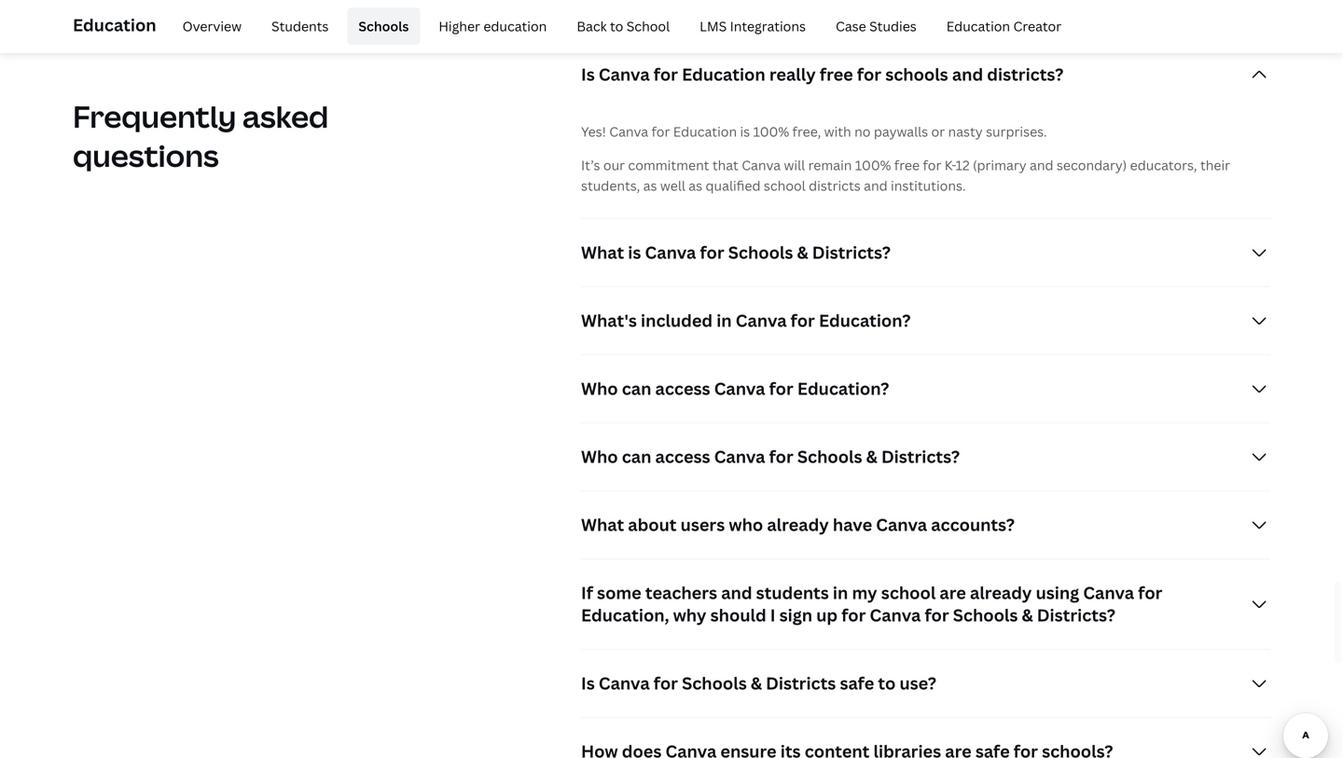 Task type: vqa. For each thing, say whether or not it's contained in the screenshot.
Access corresponding to Who can access Canva for Education?
yes



Task type: describe. For each thing, give the bounding box(es) containing it.
my
[[853, 582, 878, 605]]

about
[[628, 514, 677, 537]]

sign
[[780, 604, 813, 627]]

why
[[673, 604, 707, 627]]

free inside it's our commitment that canva will remain 100% free for k-12 (primary and secondary) educators, their students, as well as qualified school districts and institutions.
[[895, 156, 920, 174]]

educators,
[[1131, 156, 1198, 174]]

school inside the if some teachers and students in my school are already using canva for education, why should i sign up for canva for schools & districts?
[[882, 582, 936, 605]]

questions
[[73, 135, 219, 176]]

canva right using
[[1084, 582, 1135, 605]]

with
[[825, 123, 852, 140]]

for inside is canva for schools & districts safe to use? dropdown button
[[654, 672, 678, 695]]

back to school link
[[566, 7, 681, 45]]

it's our commitment that canva will remain 100% free for k-12 (primary and secondary) educators, their students, as well as qualified school districts and institutions.
[[581, 156, 1231, 195]]

access for who can access canva for schools & districts?
[[656, 446, 711, 468]]

canva inside it's our commitment that canva will remain 100% free for k-12 (primary and secondary) educators, their students, as well as qualified school districts and institutions.
[[742, 156, 781, 174]]

higher
[[439, 17, 481, 35]]

to inside menu bar
[[610, 17, 624, 35]]

schools inside the if some teachers and students in my school are already using canva for education, why should i sign up for canva for schools & districts?
[[954, 604, 1019, 627]]

and right (primary
[[1030, 156, 1054, 174]]

education inside dropdown button
[[682, 63, 766, 86]]

higher education
[[439, 17, 547, 35]]

schools inside dropdown button
[[729, 241, 794, 264]]

access for who can access canva for education?
[[656, 377, 711, 400]]

students link
[[260, 7, 340, 45]]

canva left are
[[870, 604, 921, 627]]

if
[[581, 582, 593, 605]]

higher education link
[[428, 7, 558, 45]]

schools up have
[[798, 446, 863, 468]]

back
[[577, 17, 607, 35]]

is inside what is canva for schools & districts? dropdown button
[[628, 241, 642, 264]]

some
[[597, 582, 642, 605]]

what's
[[581, 309, 637, 332]]

that
[[713, 156, 739, 174]]

districts
[[766, 672, 837, 695]]

yes! canva for education is 100% free, with no paywalls or nasty surprises.
[[581, 123, 1048, 140]]

frequently
[[73, 96, 236, 137]]

case studies
[[836, 17, 917, 35]]

who for who can access canva for education?
[[581, 377, 618, 400]]

2 as from the left
[[689, 177, 703, 195]]

districts
[[809, 177, 861, 195]]

districts? inside the if some teachers and students in my school are already using canva for education, why should i sign up for canva for schools & districts?
[[1038, 604, 1116, 627]]

what's included in canva for education?
[[581, 309, 911, 332]]

already inside the if some teachers and students in my school are already using canva for education, why should i sign up for canva for schools & districts?
[[971, 582, 1033, 605]]

our
[[604, 156, 625, 174]]

users
[[681, 514, 725, 537]]

for inside 'what's included in canva for education?' "dropdown button"
[[791, 309, 816, 332]]

studies
[[870, 17, 917, 35]]

what is canva for schools & districts? button
[[581, 219, 1271, 287]]

education,
[[581, 604, 670, 627]]

have
[[833, 514, 873, 537]]

districts? inside dropdown button
[[813, 241, 891, 264]]

& left districts
[[751, 672, 762, 695]]

qualified
[[706, 177, 761, 195]]

education creator
[[947, 17, 1062, 35]]

education? for who can access canva for education?
[[798, 377, 890, 400]]

schools down should
[[682, 672, 747, 695]]

are
[[940, 582, 967, 605]]

lms integrations link
[[689, 7, 818, 45]]

for inside it's our commitment that canva will remain 100% free for k-12 (primary and secondary) educators, their students, as well as qualified school districts and institutions.
[[923, 156, 942, 174]]

100% inside it's our commitment that canva will remain 100% free for k-12 (primary and secondary) educators, their students, as well as qualified school districts and institutions.
[[856, 156, 892, 174]]

frequently asked questions
[[73, 96, 329, 176]]

1 horizontal spatial is
[[741, 123, 751, 140]]

can for who can access canva for education?
[[622, 377, 652, 400]]

to inside dropdown button
[[879, 672, 896, 695]]

1 vertical spatial districts?
[[882, 446, 960, 468]]

what about users who already have canva accounts? button
[[581, 492, 1271, 559]]

for inside who can access canva for schools & districts? dropdown button
[[770, 446, 794, 468]]

if some teachers and students in my school are already using canva for education, why should i sign up for canva for schools & districts? button
[[581, 560, 1271, 650]]

what about users who already have canva accounts?
[[581, 514, 1015, 537]]

secondary)
[[1057, 156, 1128, 174]]

students
[[757, 582, 829, 605]]

back to school
[[577, 17, 670, 35]]

education creator link
[[936, 7, 1073, 45]]

accounts?
[[932, 514, 1015, 537]]

free,
[[793, 123, 822, 140]]

1 as from the left
[[644, 177, 657, 195]]

asked
[[243, 96, 329, 137]]

is canva for education really free for schools and districts? button
[[581, 41, 1271, 108]]

their
[[1201, 156, 1231, 174]]

students,
[[581, 177, 640, 195]]

commitment
[[628, 156, 710, 174]]

case
[[836, 17, 867, 35]]

(primary
[[973, 156, 1027, 174]]

included
[[641, 309, 713, 332]]

lms integrations
[[700, 17, 806, 35]]

in inside "dropdown button"
[[717, 309, 732, 332]]

districts?
[[988, 63, 1064, 86]]



Task type: locate. For each thing, give the bounding box(es) containing it.
what for what about users who already have canva accounts?
[[581, 514, 625, 537]]

1 vertical spatial what
[[581, 514, 625, 537]]

education
[[73, 14, 156, 36], [947, 17, 1011, 35], [682, 63, 766, 86], [674, 123, 737, 140]]

1 horizontal spatial in
[[833, 582, 849, 605]]

schools left using
[[954, 604, 1019, 627]]

1 is from the top
[[581, 63, 595, 86]]

for inside what is canva for schools & districts? dropdown button
[[700, 241, 725, 264]]

0 vertical spatial is
[[741, 123, 751, 140]]

1 vertical spatial is
[[581, 672, 595, 695]]

paywalls
[[874, 123, 929, 140]]

2 who from the top
[[581, 446, 618, 468]]

is down students,
[[628, 241, 642, 264]]

canva down who can access canva for education?
[[715, 446, 766, 468]]

1 vertical spatial who
[[581, 446, 618, 468]]

or
[[932, 123, 946, 140]]

up
[[817, 604, 838, 627]]

can down what's
[[622, 377, 652, 400]]

education
[[484, 17, 547, 35]]

is down back at top
[[581, 63, 595, 86]]

0 vertical spatial access
[[656, 377, 711, 400]]

is for is canva for education really free for schools and districts?
[[581, 63, 595, 86]]

0 vertical spatial in
[[717, 309, 732, 332]]

canva right have
[[877, 514, 928, 537]]

institutions.
[[891, 177, 966, 195]]

what
[[581, 241, 625, 264], [581, 514, 625, 537]]

1 vertical spatial access
[[656, 446, 711, 468]]

school
[[627, 17, 670, 35]]

already
[[767, 514, 829, 537], [971, 582, 1033, 605]]

and right schools
[[953, 63, 984, 86]]

in
[[717, 309, 732, 332], [833, 582, 849, 605]]

is for is canva for schools & districts safe to use?
[[581, 672, 595, 695]]

access down included
[[656, 377, 711, 400]]

1 vertical spatial to
[[879, 672, 896, 695]]

as
[[644, 177, 657, 195], [689, 177, 703, 195]]

schools inside menu bar
[[359, 17, 409, 35]]

0 vertical spatial to
[[610, 17, 624, 35]]

1 horizontal spatial already
[[971, 582, 1033, 605]]

is up 'qualified' at right
[[741, 123, 751, 140]]

who can access canva for education?
[[581, 377, 890, 400]]

0 vertical spatial education?
[[819, 309, 911, 332]]

0 vertical spatial already
[[767, 514, 829, 537]]

2 what from the top
[[581, 514, 625, 537]]

2 vertical spatial districts?
[[1038, 604, 1116, 627]]

0 horizontal spatial to
[[610, 17, 624, 35]]

what inside dropdown button
[[581, 514, 625, 537]]

education inside menu bar
[[947, 17, 1011, 35]]

canva inside dropdown button
[[645, 241, 697, 264]]

2 access from the top
[[656, 446, 711, 468]]

is inside is canva for education really free for schools and districts? dropdown button
[[581, 63, 595, 86]]

1 what from the top
[[581, 241, 625, 264]]

canva right yes!
[[610, 123, 649, 140]]

who can access canva for schools & districts? button
[[581, 424, 1271, 491]]

in left "my"
[[833, 582, 849, 605]]

students
[[272, 17, 329, 35]]

2 is from the top
[[581, 672, 595, 695]]

overview link
[[171, 7, 253, 45]]

for inside who can access canva for education? dropdown button
[[770, 377, 794, 400]]

& up have
[[867, 446, 878, 468]]

free right "really"
[[820, 63, 854, 86]]

who
[[729, 514, 764, 537]]

teachers
[[646, 582, 718, 605]]

1 horizontal spatial free
[[895, 156, 920, 174]]

canva left will
[[742, 156, 781, 174]]

should
[[711, 604, 767, 627]]

&
[[798, 241, 809, 264], [867, 446, 878, 468], [1022, 604, 1034, 627], [751, 672, 762, 695]]

can up about
[[622, 446, 652, 468]]

remain
[[809, 156, 852, 174]]

0 vertical spatial what
[[581, 241, 625, 264]]

who for who can access canva for schools & districts?
[[581, 446, 618, 468]]

no
[[855, 123, 871, 140]]

is
[[581, 63, 595, 86], [581, 672, 595, 695]]

schools up what's included in canva for education? on the top of page
[[729, 241, 794, 264]]

really
[[770, 63, 816, 86]]

schools
[[359, 17, 409, 35], [729, 241, 794, 264], [798, 446, 863, 468], [954, 604, 1019, 627], [682, 672, 747, 695]]

schools left higher
[[359, 17, 409, 35]]

1 who from the top
[[581, 377, 618, 400]]

canva down "well"
[[645, 241, 697, 264]]

free
[[820, 63, 854, 86], [895, 156, 920, 174]]

will
[[784, 156, 806, 174]]

what for what is canva for schools & districts?
[[581, 241, 625, 264]]

and left i
[[722, 582, 753, 605]]

who can access canva for education? button
[[581, 356, 1271, 423]]

& left using
[[1022, 604, 1034, 627]]

already inside what about users who already have canva accounts? dropdown button
[[767, 514, 829, 537]]

1 vertical spatial 100%
[[856, 156, 892, 174]]

menu bar containing overview
[[164, 7, 1073, 45]]

as left "well"
[[644, 177, 657, 195]]

is
[[741, 123, 751, 140], [628, 241, 642, 264]]

it's
[[581, 156, 601, 174]]

nasty
[[949, 123, 983, 140]]

what inside dropdown button
[[581, 241, 625, 264]]

0 horizontal spatial school
[[764, 177, 806, 195]]

1 vertical spatial education?
[[798, 377, 890, 400]]

safe
[[840, 672, 875, 695]]

school down will
[[764, 177, 806, 195]]

0 horizontal spatial free
[[820, 63, 854, 86]]

0 horizontal spatial already
[[767, 514, 829, 537]]

using
[[1036, 582, 1080, 605]]

creator
[[1014, 17, 1062, 35]]

1 vertical spatial already
[[971, 582, 1033, 605]]

in right included
[[717, 309, 732, 332]]

school inside it's our commitment that canva will remain 100% free for k-12 (primary and secondary) educators, their students, as well as qualified school districts and institutions.
[[764, 177, 806, 195]]

already right who
[[767, 514, 829, 537]]

0 horizontal spatial is
[[628, 241, 642, 264]]

what down students,
[[581, 241, 625, 264]]

k-
[[945, 156, 956, 174]]

& down will
[[798, 241, 809, 264]]

who inside who can access canva for education? dropdown button
[[581, 377, 618, 400]]

canva
[[599, 63, 650, 86], [610, 123, 649, 140], [742, 156, 781, 174], [645, 241, 697, 264], [736, 309, 787, 332], [715, 377, 766, 400], [715, 446, 766, 468], [877, 514, 928, 537], [1084, 582, 1135, 605], [870, 604, 921, 627], [599, 672, 650, 695]]

districts?
[[813, 241, 891, 264], [882, 446, 960, 468], [1038, 604, 1116, 627]]

100%
[[754, 123, 790, 140], [856, 156, 892, 174]]

i
[[771, 604, 776, 627]]

100% down no
[[856, 156, 892, 174]]

what is canva for schools & districts?
[[581, 241, 891, 264]]

and inside the if some teachers and students in my school are already using canva for education, why should i sign up for canva for schools & districts?
[[722, 582, 753, 605]]

0 vertical spatial school
[[764, 177, 806, 195]]

1 horizontal spatial school
[[882, 582, 936, 605]]

to right safe
[[879, 672, 896, 695]]

0 horizontal spatial as
[[644, 177, 657, 195]]

1 horizontal spatial as
[[689, 177, 703, 195]]

100% left free,
[[754, 123, 790, 140]]

education? inside 'what's included in canva for education?' "dropdown button"
[[819, 309, 911, 332]]

0 vertical spatial districts?
[[813, 241, 891, 264]]

0 vertical spatial is
[[581, 63, 595, 86]]

access up users
[[656, 446, 711, 468]]

1 vertical spatial is
[[628, 241, 642, 264]]

is down education,
[[581, 672, 595, 695]]

& inside dropdown button
[[798, 241, 809, 264]]

1 access from the top
[[656, 377, 711, 400]]

canva down what is canva for schools & districts?
[[736, 309, 787, 332]]

1 vertical spatial free
[[895, 156, 920, 174]]

school right "my"
[[882, 582, 936, 605]]

is inside is canva for schools & districts safe to use? dropdown button
[[581, 672, 595, 695]]

who inside who can access canva for schools & districts? dropdown button
[[581, 446, 618, 468]]

use?
[[900, 672, 937, 695]]

schools link
[[348, 7, 420, 45]]

lms
[[700, 17, 727, 35]]

0 vertical spatial who
[[581, 377, 618, 400]]

schools
[[886, 63, 949, 86]]

and inside dropdown button
[[953, 63, 984, 86]]

canva down what's included in canva for education? on the top of page
[[715, 377, 766, 400]]

1 vertical spatial school
[[882, 582, 936, 605]]

can for who can access canva for schools & districts?
[[622, 446, 652, 468]]

2 can from the top
[[622, 446, 652, 468]]

12
[[956, 156, 970, 174]]

1 can from the top
[[622, 377, 652, 400]]

canva down back to school link
[[599, 63, 650, 86]]

1 horizontal spatial to
[[879, 672, 896, 695]]

well
[[661, 177, 686, 195]]

surprises.
[[987, 123, 1048, 140]]

1 vertical spatial can
[[622, 446, 652, 468]]

yes!
[[581, 123, 606, 140]]

who can access canva for schools & districts?
[[581, 446, 960, 468]]

to right back at top
[[610, 17, 624, 35]]

education? inside who can access canva for education? dropdown button
[[798, 377, 890, 400]]

canva down education,
[[599, 672, 650, 695]]

& inside the if some teachers and students in my school are already using canva for education, why should i sign up for canva for schools & districts?
[[1022, 604, 1034, 627]]

free up institutions.
[[895, 156, 920, 174]]

already right are
[[971, 582, 1033, 605]]

is canva for schools & districts safe to use? button
[[581, 650, 1271, 718]]

as right "well"
[[689, 177, 703, 195]]

integrations
[[730, 17, 806, 35]]

canva inside "dropdown button"
[[736, 309, 787, 332]]

overview
[[183, 17, 242, 35]]

if some teachers and students in my school are already using canva for education, why should i sign up for canva for schools & districts?
[[581, 582, 1163, 627]]

is canva for schools & districts safe to use?
[[581, 672, 937, 695]]

and right districts
[[864, 177, 888, 195]]

education? for what's included in canva for education?
[[819, 309, 911, 332]]

for
[[654, 63, 678, 86], [858, 63, 882, 86], [652, 123, 670, 140], [923, 156, 942, 174], [700, 241, 725, 264], [791, 309, 816, 332], [770, 377, 794, 400], [770, 446, 794, 468], [1139, 582, 1163, 605], [842, 604, 866, 627], [925, 604, 950, 627], [654, 672, 678, 695]]

1 vertical spatial in
[[833, 582, 849, 605]]

1 horizontal spatial 100%
[[856, 156, 892, 174]]

0 horizontal spatial in
[[717, 309, 732, 332]]

free inside dropdown button
[[820, 63, 854, 86]]

what's included in canva for education? button
[[581, 287, 1271, 355]]

school
[[764, 177, 806, 195], [882, 582, 936, 605]]

0 vertical spatial 100%
[[754, 123, 790, 140]]

0 vertical spatial can
[[622, 377, 652, 400]]

case studies link
[[825, 7, 928, 45]]

in inside the if some teachers and students in my school are already using canva for education, why should i sign up for canva for schools & districts?
[[833, 582, 849, 605]]

menu bar
[[164, 7, 1073, 45]]

is canva for education really free for schools and districts?
[[581, 63, 1064, 86]]

0 vertical spatial free
[[820, 63, 854, 86]]

who
[[581, 377, 618, 400], [581, 446, 618, 468]]

what left about
[[581, 514, 625, 537]]

0 horizontal spatial 100%
[[754, 123, 790, 140]]



